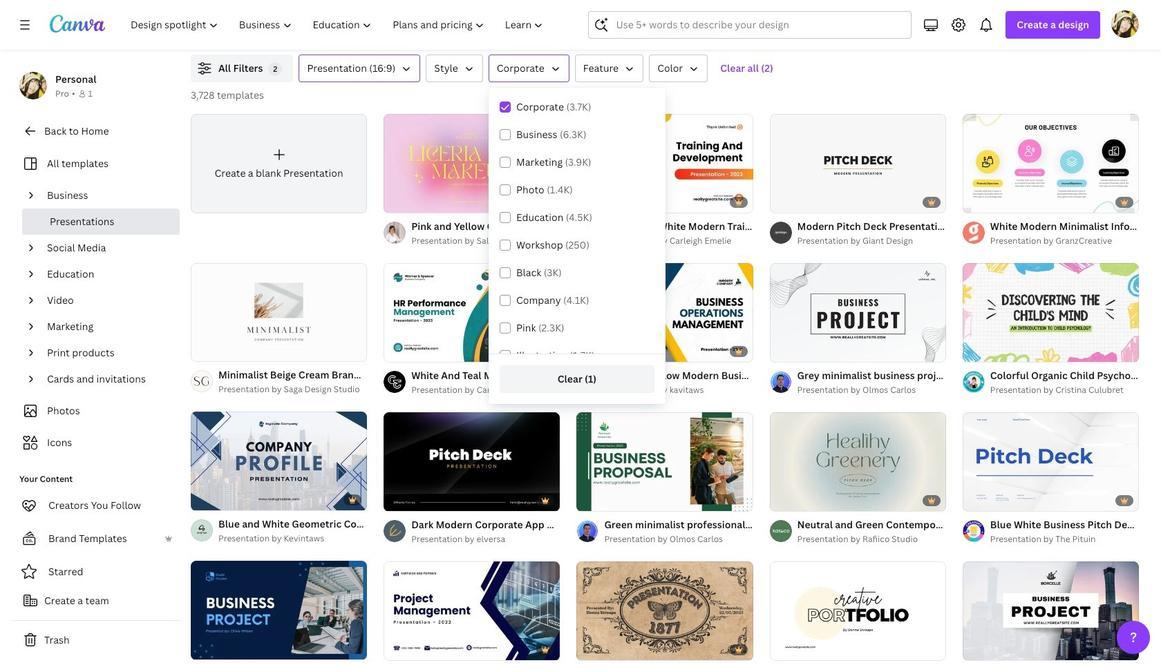 Task type: locate. For each thing, give the bounding box(es) containing it.
2 filter options selected element
[[269, 62, 282, 76]]

modern pitch deck presentation template image
[[770, 114, 946, 213]]

creative and minimal portfolio presentation image
[[770, 562, 946, 661]]

dark modern corporate app development startup pitch deck presentation image
[[384, 412, 560, 512]]

yellow and white modern training and development presentation image
[[577, 114, 753, 213]]

colorful organic child psychology presentation image
[[963, 263, 1140, 362]]

None search field
[[589, 11, 912, 39]]

minimalist beige cream brand proposal presentation image
[[191, 263, 367, 362]]

green minimalist professional business proposal presentation image
[[577, 412, 753, 512]]

top level navigation element
[[122, 11, 556, 39]]

create a blank presentation element
[[191, 114, 367, 213]]

blue and white geometric company profile presentation image
[[191, 412, 367, 511]]

navy and white modern project management presentation image
[[384, 562, 560, 661]]

blue dark professional geometric business project presentation image
[[191, 561, 367, 661]]

brown black illustrated vintage business presentation image
[[577, 562, 753, 661]]

neutral and green contemporary pitch deck image
[[770, 412, 946, 512]]

stephanie aranda image
[[1112, 10, 1140, 38]]



Task type: describe. For each thing, give the bounding box(es) containing it.
grey minimalist business project presentation image
[[770, 263, 946, 362]]

Search search field
[[616, 12, 903, 38]]

grey modern professional business project presentation image
[[963, 562, 1140, 661]]

blue white business pitch deck presentation image
[[963, 412, 1140, 512]]

white and teal modern professional hr performance management presentation image
[[384, 263, 560, 362]]

blue and yellow modern business operations management presentation image
[[577, 263, 753, 362]]

white modern minimalist infographic collection presentation image
[[963, 114, 1140, 213]]

pink and yellow colorful makeup company business presentation image
[[384, 114, 560, 213]]



Task type: vqa. For each thing, say whether or not it's contained in the screenshot.
Grey minimalist business project presentation Image
yes



